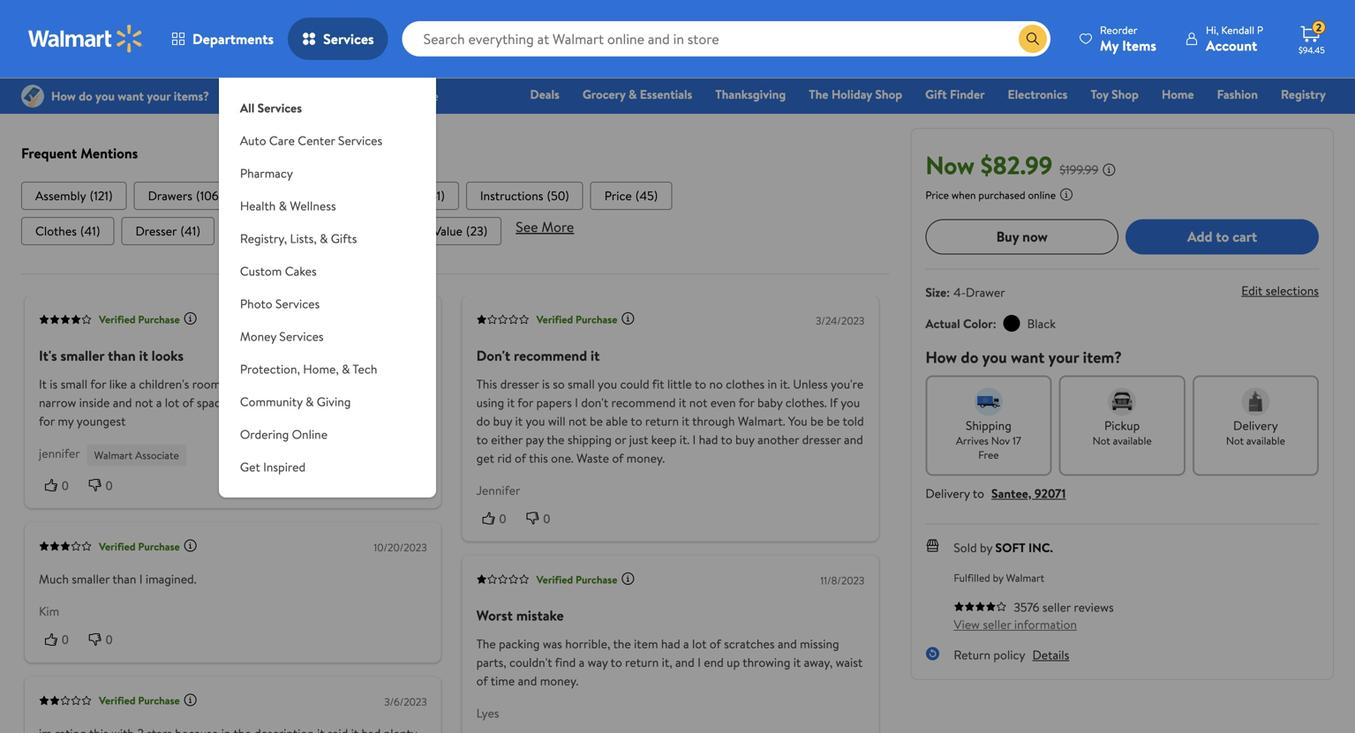 Task type: vqa. For each thing, say whether or not it's contained in the screenshot.
buy now pay later
no



Task type: locate. For each thing, give the bounding box(es) containing it.
0 vertical spatial recommend
[[514, 346, 588, 365]]

grocery & essentials link
[[575, 85, 701, 104]]

the inside it is small for like a children's room not for teens or adults . the cabinet is narrow inside and not a lot of space for things. it's cute and will switch it for my youngest
[[350, 376, 369, 393]]

0
[[62, 479, 69, 493], [106, 479, 113, 493], [500, 512, 507, 526], [544, 512, 550, 526], [62, 633, 69, 647], [106, 633, 113, 647]]

& for essentials
[[629, 86, 637, 103]]

available
[[1114, 433, 1152, 448], [1247, 433, 1286, 448]]

0 vertical spatial return
[[646, 413, 679, 430]]

1 horizontal spatial do
[[961, 346, 979, 369]]

the up parts,
[[477, 636, 496, 653]]

:
[[947, 284, 951, 301], [993, 315, 997, 332]]

one debit link
[[1183, 110, 1259, 129]]

0 vertical spatial jennifer
[[57, 14, 98, 31]]

pharmacy
[[240, 165, 293, 182]]

0 horizontal spatial buy
[[493, 413, 512, 430]]

custom
[[240, 263, 282, 280]]

reorder
[[1101, 23, 1138, 38]]

1 horizontal spatial will
[[548, 413, 566, 430]]

baby
[[758, 394, 783, 411]]

the right .
[[350, 376, 369, 393]]

not right room
[[224, 376, 242, 393]]

do down using
[[477, 413, 490, 430]]

lot inside the packing was horrible, the item had a lot of scratches and missing parts, couldn't find a way to return it, and i end up throwing it away, waist of time and money.
[[692, 636, 707, 653]]

1 horizontal spatial had
[[699, 431, 718, 448]]

and inside this dresser is so small you could fit little to no clothes in it. unless you're using it for papers i don't recommend it not even for baby clothes. if you do buy it you will not be able to return it through walmart. you be be told to either pay the shipping or just keep it. i had to buy another dresser and get rid of this one. waste of money.
[[844, 431, 864, 448]]

buy down walmart.
[[736, 431, 755, 448]]

it right using
[[507, 394, 515, 411]]

1 vertical spatial lot
[[692, 636, 707, 653]]

1 horizontal spatial is
[[415, 376, 423, 393]]

view seller information link
[[954, 616, 1078, 634]]

services button
[[288, 18, 388, 60]]

1 vertical spatial the
[[350, 376, 369, 393]]

departments button
[[157, 18, 288, 60]]

available inside "pickup not available"
[[1114, 433, 1152, 448]]

shop right holiday
[[876, 86, 903, 103]]

1 horizontal spatial delivery
[[1234, 417, 1279, 434]]

price left when
[[926, 187, 949, 202]]

soft
[[996, 539, 1026, 557]]

or
[[296, 376, 307, 393], [615, 431, 627, 448]]

1 horizontal spatial lot
[[692, 636, 707, 653]]

lot up end
[[692, 636, 707, 653]]

is right it
[[50, 376, 58, 393]]

0 vertical spatial smaller
[[60, 346, 104, 365]]

0 vertical spatial the
[[809, 86, 829, 103]]

0 horizontal spatial or
[[296, 376, 307, 393]]

: left 4-
[[947, 284, 951, 301]]

size inside see more list
[[236, 222, 257, 239]]

size left 4-
[[926, 284, 947, 301]]

of
[[182, 394, 194, 411], [515, 450, 526, 467], [612, 450, 624, 467], [710, 636, 721, 653], [477, 673, 488, 690]]

it.
[[780, 376, 790, 393], [680, 431, 690, 448]]

services right center
[[338, 132, 383, 149]]

walmart
[[112, 17, 150, 32], [94, 448, 133, 463], [1007, 571, 1045, 586]]

so
[[553, 376, 565, 393]]

2 not from the left
[[1227, 433, 1245, 448]]

delivery for to
[[926, 485, 970, 502]]

1 horizontal spatial available
[[1247, 433, 1286, 448]]

will down papers
[[548, 413, 566, 430]]

will inside it is small for like a children's room not for teens or adults . the cabinet is narrow inside and not a lot of space for things. it's cute and will switch it for my youngest
[[354, 394, 371, 411]]

just
[[629, 431, 649, 448]]

1 vertical spatial will
[[548, 413, 566, 430]]

it up either
[[515, 413, 523, 430]]

0 vertical spatial delivery
[[1234, 417, 1279, 434]]

delivery inside delivery not available
[[1234, 417, 1279, 434]]

1 vertical spatial smaller
[[72, 571, 110, 588]]

money
[[240, 328, 277, 345]]

auto care center services button
[[219, 125, 436, 157]]

the holiday shop link
[[801, 85, 911, 104]]

0 horizontal spatial shop
[[876, 86, 903, 103]]

photo services button
[[219, 288, 436, 321]]

0 vertical spatial lot
[[165, 394, 180, 411]]

custom cakes button
[[219, 255, 436, 288]]

is inside this dresser is so small you could fit little to no clothes in it. unless you're using it for papers i don't recommend it not even for baby clothes. if you do buy it you will not be able to return it through walmart. you be be told to either pay the shipping or just keep it. i had to buy another dresser and get rid of this one. waste of money.
[[542, 376, 550, 393]]

1 horizontal spatial not
[[1227, 433, 1245, 448]]

frequent mentions
[[21, 143, 138, 163]]

3 is from the left
[[542, 376, 550, 393]]

0 horizontal spatial the
[[547, 431, 565, 448]]

i left the imagined.
[[139, 571, 143, 588]]

.
[[345, 376, 347, 393]]

1 (41) from the left
[[80, 222, 100, 239]]

online
[[1029, 187, 1056, 202]]

of inside it is small for like a children's room not for teens or adults . the cabinet is narrow inside and not a lot of space for things. it's cute and will switch it for my youngest
[[182, 394, 194, 411]]

1 vertical spatial do
[[477, 413, 490, 430]]

gift
[[926, 86, 947, 103]]

instructions (50)
[[480, 187, 569, 204]]

small inside this dresser is so small you could fit little to no clothes in it. unless you're using it for papers i don't recommend it not even for baby clothes. if you do buy it you will not be able to return it through walmart. you be be told to either pay the shipping or just keep it. i had to buy another dresser and get rid of this one. waste of money.
[[568, 376, 595, 393]]

intent image for pickup image
[[1109, 388, 1137, 416]]

walmart+ link
[[1266, 110, 1335, 129]]

the inside the packing was horrible, the item had a lot of scratches and missing parts, couldn't find a way to return it, and i end up throwing it away, waist of time and money.
[[477, 636, 496, 653]]

color
[[964, 315, 993, 332]]

(41) for clothes (41)
[[80, 222, 100, 239]]

& right grocery
[[629, 86, 637, 103]]

1 horizontal spatial buy
[[736, 431, 755, 448]]

0 horizontal spatial the
[[350, 376, 369, 393]]

1 horizontal spatial dresser
[[803, 431, 841, 448]]

money. inside the packing was horrible, the item had a lot of scratches and missing parts, couldn't find a way to return it, and i end up throwing it away, waist of time and money.
[[540, 673, 579, 690]]

be right you at the right bottom
[[811, 413, 824, 430]]

1 horizontal spatial (41)
[[181, 222, 200, 239]]

it. right keep
[[680, 431, 690, 448]]

1 vertical spatial size
[[926, 284, 947, 301]]

0 horizontal spatial lot
[[165, 394, 180, 411]]

1 horizontal spatial be
[[811, 413, 824, 430]]

youngest
[[77, 413, 126, 430]]

(41) right clothes
[[80, 222, 100, 239]]

had down through
[[699, 431, 718, 448]]

0 vertical spatial it.
[[780, 376, 790, 393]]

value
[[434, 222, 463, 239]]

0 vertical spatial the
[[547, 431, 565, 448]]

available for pickup
[[1114, 433, 1152, 448]]

1 vertical spatial money.
[[540, 673, 579, 690]]

2 horizontal spatial is
[[542, 376, 550, 393]]

verified purchase for jennifer
[[537, 312, 618, 327]]

available down intent image for delivery
[[1247, 433, 1286, 448]]

to inside the packing was horrible, the item had a lot of scratches and missing parts, couldn't find a way to return it, and i end up throwing it away, waist of time and money.
[[611, 655, 623, 672]]

1 vertical spatial walmart associate
[[94, 448, 179, 463]]

waist
[[836, 655, 863, 672]]

1 horizontal spatial the
[[477, 636, 496, 653]]

0 horizontal spatial do
[[477, 413, 490, 430]]

deals link
[[522, 85, 568, 104]]

details button
[[1033, 647, 1070, 664]]

seller down "3.8862 stars out of 5, based on 3576 seller reviews" element
[[983, 616, 1012, 634]]

associate
[[153, 17, 197, 32], [135, 448, 179, 463]]

1 vertical spatial return
[[625, 655, 659, 672]]

list
[[21, 182, 890, 210]]

1 vertical spatial recommend
[[612, 394, 676, 411]]

space
[[197, 394, 227, 411]]

0 horizontal spatial available
[[1114, 433, 1152, 448]]

0 vertical spatial or
[[296, 376, 307, 393]]

the left holiday
[[809, 86, 829, 103]]

0 horizontal spatial is
[[50, 376, 58, 393]]

services
[[323, 29, 374, 49], [258, 99, 302, 117], [338, 132, 383, 149], [276, 295, 320, 313], [279, 328, 324, 345]]

0 horizontal spatial will
[[354, 394, 371, 411]]

2 small from the left
[[568, 376, 595, 393]]

had inside the packing was horrible, the item had a lot of scratches and missing parts, couldn't find a way to return it, and i end up throwing it away, waist of time and money.
[[661, 636, 681, 653]]

kim
[[39, 603, 59, 621]]

1 horizontal spatial money.
[[627, 450, 665, 467]]

recommend inside this dresser is so small you could fit little to no clothes in it. unless you're using it for papers i don't recommend it not even for baby clothes. if you do buy it you will not be able to return it through walmart. you be be told to either pay the shipping or just keep it. i had to buy another dresser and get rid of this one. waste of money.
[[612, 394, 676, 411]]

than up like
[[108, 346, 136, 365]]

0 horizontal spatial delivery
[[926, 485, 970, 502]]

shop right toy in the right of the page
[[1112, 86, 1139, 103]]

get
[[240, 459, 260, 476]]

0 horizontal spatial dresser
[[500, 376, 539, 393]]

1 vertical spatial the
[[613, 636, 631, 653]]

how
[[926, 346, 958, 369]]

services inside popup button
[[323, 29, 374, 49]]

money. down just
[[627, 450, 665, 467]]

do
[[961, 346, 979, 369], [477, 413, 490, 430]]

0 vertical spatial :
[[947, 284, 951, 301]]

seller right 3576
[[1043, 599, 1071, 616]]

available inside delivery not available
[[1247, 433, 1286, 448]]

1 horizontal spatial shop
[[1112, 86, 1139, 103]]

is left so
[[542, 376, 550, 393]]

1 vertical spatial it's
[[287, 394, 302, 411]]

1 vertical spatial than
[[113, 571, 136, 588]]

a down children's
[[156, 394, 162, 411]]

smaller right much
[[72, 571, 110, 588]]

services inside 'dropdown button'
[[279, 328, 324, 345]]

0 horizontal spatial price
[[605, 187, 632, 204]]

time
[[491, 673, 515, 690]]

(41) for dresser (41)
[[181, 222, 200, 239]]

1 horizontal spatial :
[[993, 315, 997, 332]]

verified for jennifer
[[537, 312, 573, 327]]

(121)
[[90, 187, 113, 204]]

if
[[830, 394, 838, 411]]

1 vertical spatial walmart
[[94, 448, 133, 463]]

dresser right 'this'
[[500, 376, 539, 393]]

not inside "pickup not available"
[[1093, 433, 1111, 448]]

1 vertical spatial or
[[615, 431, 627, 448]]

registry one debit
[[1191, 86, 1327, 128]]

to left the cart
[[1217, 227, 1230, 246]]

rid
[[498, 450, 512, 467]]

0 vertical spatial than
[[108, 346, 136, 365]]

by right the sold
[[980, 539, 993, 557]]

92071
[[1035, 485, 1066, 502]]

0 vertical spatial money.
[[627, 450, 665, 467]]

0 horizontal spatial had
[[661, 636, 681, 653]]

had inside this dresser is so small you could fit little to no clothes in it. unless you're using it for papers i don't recommend it not even for baby clothes. if you do buy it you will not be able to return it through walmart. you be be told to either pay the shipping or just keep it. i had to buy another dresser and get rid of this one. waste of money.
[[699, 431, 718, 448]]

the for the packing was horrible, the item had a lot of scratches and missing parts, couldn't find a way to return it, and i end up throwing it away, waist of time and money.
[[477, 636, 496, 653]]

1 vertical spatial by
[[993, 571, 1004, 586]]

0 horizontal spatial small
[[61, 376, 88, 393]]

price for price (45)
[[605, 187, 632, 204]]

see more
[[516, 217, 574, 236]]

0 vertical spatial had
[[699, 431, 718, 448]]

and down the told
[[844, 431, 864, 448]]

2 horizontal spatial be
[[827, 413, 840, 430]]

0 vertical spatial will
[[354, 394, 371, 411]]

recommend down could
[[612, 394, 676, 411]]

seller for view
[[983, 616, 1012, 634]]

edit
[[1242, 282, 1263, 299]]

purchase for jennifer
[[576, 312, 618, 327]]

list item containing price
[[591, 182, 672, 210]]

0 vertical spatial buy
[[493, 413, 512, 430]]

list item containing dresser
[[121, 217, 215, 245]]

& inside dropdown button
[[306, 393, 314, 411]]

0 button down my
[[39, 477, 83, 495]]

now $82.99
[[926, 148, 1053, 182]]

0 button down this
[[521, 510, 565, 528]]

0 horizontal spatial it's
[[39, 346, 57, 365]]

recommend up so
[[514, 346, 588, 365]]

1 is from the left
[[50, 376, 58, 393]]

0 button down the jennifer
[[477, 510, 521, 528]]

0 horizontal spatial seller
[[983, 616, 1012, 634]]

list item
[[21, 182, 127, 210], [134, 182, 237, 210], [244, 182, 362, 210], [466, 182, 584, 210], [591, 182, 672, 210], [21, 217, 114, 245], [121, 217, 215, 245], [222, 217, 296, 245], [419, 217, 502, 245]]

& left "tech"
[[342, 361, 350, 378]]

0 vertical spatial size
[[236, 222, 257, 239]]

way
[[588, 655, 608, 672]]

money. inside this dresser is so small you could fit little to no clothes in it. unless you're using it for papers i don't recommend it not even for baby clothes. if you do buy it you will not be able to return it through walmart. you be be told to either pay the shipping or just keep it. i had to buy another dresser and get rid of this one. waste of money.
[[627, 450, 665, 467]]

0 horizontal spatial size
[[236, 222, 257, 239]]

hi,
[[1206, 23, 1219, 38]]

1 horizontal spatial small
[[568, 376, 595, 393]]

2 (41) from the left
[[181, 222, 200, 239]]

$94.45
[[1299, 44, 1326, 56]]

1 vertical spatial delivery
[[926, 485, 970, 502]]

registry, lists, & gifts
[[240, 230, 357, 247]]

the
[[809, 86, 829, 103], [350, 376, 369, 393], [477, 636, 496, 653]]

i inside the packing was horrible, the item had a lot of scratches and missing parts, couldn't find a way to return it, and i end up throwing it away, waist of time and money.
[[698, 655, 701, 672]]

services up protection, home, & tech
[[279, 328, 324, 345]]

0 horizontal spatial (41)
[[80, 222, 100, 239]]

smaller up inside
[[60, 346, 104, 365]]

1 vertical spatial had
[[661, 636, 681, 653]]

it inside the packing was horrible, the item had a lot of scratches and missing parts, couldn't find a way to return it, and i end up throwing it away, waist of time and money.
[[794, 655, 801, 672]]

photo services
[[240, 295, 320, 313]]

1 be from the left
[[590, 413, 603, 430]]

2 vertical spatial the
[[477, 636, 496, 653]]

essentials
[[640, 86, 693, 103]]

money. down find
[[540, 673, 579, 690]]

1 horizontal spatial it's
[[287, 394, 302, 411]]

services down cakes on the left top of the page
[[276, 295, 320, 313]]

inside
[[79, 394, 110, 411]]

than left the imagined.
[[113, 571, 136, 588]]

much
[[39, 571, 69, 588]]

0 horizontal spatial :
[[947, 284, 951, 301]]

my
[[1101, 36, 1119, 55]]

& for wellness
[[279, 197, 287, 215]]

not down children's
[[135, 394, 153, 411]]

1 horizontal spatial the
[[613, 636, 631, 653]]

had up it,
[[661, 636, 681, 653]]

health & wellness button
[[219, 190, 436, 223]]

1 horizontal spatial price
[[926, 187, 949, 202]]

dresser down you at the right bottom
[[803, 431, 841, 448]]

1 vertical spatial dresser
[[803, 431, 841, 448]]

home,
[[303, 361, 339, 378]]

it's left cute
[[287, 394, 302, 411]]

2 is from the left
[[415, 376, 423, 393]]

small right so
[[568, 376, 595, 393]]

not inside delivery not available
[[1227, 433, 1245, 448]]

1 small from the left
[[61, 376, 88, 393]]

1 horizontal spatial size
[[926, 284, 947, 301]]

& left gifts
[[320, 230, 328, 247]]

services up all services link
[[323, 29, 374, 49]]

0 horizontal spatial recommend
[[514, 346, 588, 365]]

protection,
[[240, 361, 300, 378]]

3.8862 stars out of 5, based on 3576 seller reviews element
[[954, 602, 1007, 612]]

return down item
[[625, 655, 659, 672]]

waste
[[577, 450, 609, 467]]

lot down children's
[[165, 394, 180, 411]]

by for fulfilled
[[993, 571, 1004, 586]]

size (38)
[[236, 222, 282, 239]]

all
[[240, 99, 255, 117]]

1 horizontal spatial seller
[[1043, 599, 1071, 616]]

and right it,
[[676, 655, 695, 672]]

list item containing drawers
[[134, 182, 237, 210]]

or inside this dresser is so small you could fit little to no clothes in it. unless you're using it for papers i don't recommend it not even for baby clothes. if you do buy it you will not be able to return it through walmart. you be be told to either pay the shipping or just keep it. i had to buy another dresser and get rid of this one. waste of money.
[[615, 431, 627, 448]]

instructions
[[480, 187, 544, 204]]

(23)
[[466, 222, 488, 239]]

2 shop from the left
[[1112, 86, 1139, 103]]

i left end
[[698, 655, 701, 672]]

0 horizontal spatial money.
[[540, 673, 579, 690]]

gift finder link
[[918, 85, 993, 104]]

(41) right dresser
[[181, 222, 200, 239]]

to up just
[[631, 413, 643, 430]]

clothes
[[35, 222, 77, 239]]

1 vertical spatial it.
[[680, 431, 690, 448]]

much smaller than i imagined.
[[39, 571, 197, 588]]

1 available from the left
[[1114, 433, 1152, 448]]

pickup not available
[[1093, 417, 1152, 448]]

buy up either
[[493, 413, 512, 430]]

services for all services
[[258, 99, 302, 117]]

delivery
[[1234, 417, 1279, 434], [926, 485, 970, 502]]

of left space
[[182, 394, 194, 411]]

be down if
[[827, 413, 840, 430]]

0 horizontal spatial it.
[[680, 431, 690, 448]]

the
[[547, 431, 565, 448], [613, 636, 631, 653]]

lot inside it is small for like a children's room not for teens or adults . the cabinet is narrow inside and not a lot of space for things. it's cute and will switch it for my youngest
[[165, 394, 180, 411]]

don't
[[477, 346, 511, 365]]

than
[[108, 346, 136, 365], [113, 571, 136, 588]]

grocery & essentials
[[583, 86, 693, 103]]

do right how on the right of page
[[961, 346, 979, 369]]

you
[[789, 413, 808, 430]]

list containing assembly
[[21, 182, 890, 210]]

size for size (38)
[[236, 222, 257, 239]]

in
[[768, 376, 778, 393]]

list item containing clothes
[[21, 217, 114, 245]]

or left just
[[615, 431, 627, 448]]

it right switch
[[411, 394, 419, 411]]

not down intent image for pickup
[[1093, 433, 1111, 448]]

Search search field
[[402, 21, 1051, 57]]

walmart image
[[28, 25, 143, 53]]

switch
[[374, 394, 408, 411]]

1 vertical spatial buy
[[736, 431, 755, 448]]

services right 'all'
[[258, 99, 302, 117]]

i left don't
[[575, 394, 578, 411]]

1 horizontal spatial recommend
[[612, 394, 676, 411]]

services for money services
[[279, 328, 324, 345]]

now
[[926, 148, 975, 182]]

price left (45)
[[605, 187, 632, 204]]

the left item
[[613, 636, 631, 653]]

0 vertical spatial by
[[980, 539, 993, 557]]

will inside this dresser is so small you could fit little to no clothes in it. unless you're using it for papers i don't recommend it not even for baby clothes. if you do buy it you will not be able to return it through walmart. you be be told to either pay the shipping or just keep it. i had to buy another dresser and get rid of this one. waste of money.
[[548, 413, 566, 430]]

the up 'one.'
[[547, 431, 565, 448]]

2 available from the left
[[1247, 433, 1286, 448]]

1 shop from the left
[[876, 86, 903, 103]]

0 down this
[[544, 512, 550, 526]]

& right health
[[279, 197, 287, 215]]

1 horizontal spatial or
[[615, 431, 627, 448]]

you left 'want'
[[983, 346, 1008, 369]]

1 not from the left
[[1093, 433, 1111, 448]]

(61)
[[426, 187, 445, 204]]

purchase for kim
[[138, 539, 180, 554]]

the inside this dresser is so small you could fit little to no clothes in it. unless you're using it for papers i don't recommend it not even for baby clothes. if you do buy it you will not be able to return it through walmart. you be be told to either pay the shipping or just keep it. i had to buy another dresser and get rid of this one. waste of money.
[[547, 431, 565, 448]]

or up community & giving
[[296, 376, 307, 393]]

it. right in
[[780, 376, 790, 393]]

& inside 'dropdown button'
[[279, 197, 287, 215]]

walmart+
[[1274, 110, 1327, 128]]

0 vertical spatial walmart associate
[[112, 17, 197, 32]]

0 horizontal spatial be
[[590, 413, 603, 430]]

0 horizontal spatial not
[[1093, 433, 1111, 448]]

it's up it
[[39, 346, 57, 365]]



Task type: describe. For each thing, give the bounding box(es) containing it.
3 be from the left
[[827, 413, 840, 430]]

intent image for shipping image
[[975, 388, 1003, 416]]

black
[[1028, 315, 1056, 332]]

for up things.
[[245, 376, 261, 393]]

drawers
[[148, 187, 193, 204]]

health & wellness
[[240, 197, 336, 215]]

inspired
[[263, 459, 306, 476]]

protection, home, & tech button
[[219, 353, 436, 386]]

list item containing assembly
[[21, 182, 127, 210]]

mentions
[[80, 143, 138, 163]]

(64)
[[325, 187, 348, 204]]

ordering
[[240, 426, 289, 443]]

registry
[[1282, 86, 1327, 103]]

Walmart Site-Wide search field
[[402, 21, 1051, 57]]

to left "no"
[[695, 376, 707, 393]]

away,
[[804, 655, 833, 672]]

departments
[[193, 29, 274, 49]]

verified for kim
[[99, 539, 136, 554]]

this
[[477, 376, 497, 393]]

and down like
[[113, 394, 132, 411]]

the for the holiday shop
[[809, 86, 829, 103]]

smaller for it's
[[60, 346, 104, 365]]

it down little
[[679, 394, 687, 411]]

a right item
[[684, 636, 690, 653]]

pay
[[526, 431, 544, 448]]

online
[[292, 426, 328, 443]]

it left through
[[682, 413, 690, 430]]

(106)
[[196, 187, 223, 204]]

it's inside it is small for like a children's room not for teens or adults . the cabinet is narrow inside and not a lot of space for things. it's cute and will switch it for my youngest
[[287, 394, 302, 411]]

things.
[[248, 394, 284, 411]]

it left looks
[[139, 346, 148, 365]]

photo
[[240, 295, 273, 313]]

0 button down much smaller than i imagined.
[[83, 631, 127, 649]]

verified for lyes
[[537, 572, 573, 587]]

2 be from the left
[[811, 413, 824, 430]]

worst
[[477, 606, 513, 626]]

scratches
[[724, 636, 775, 653]]

ordering online button
[[219, 419, 436, 451]]

nov
[[992, 433, 1011, 448]]

edit selections
[[1242, 282, 1320, 299]]

by for sold
[[980, 539, 993, 557]]

value (23)
[[434, 222, 488, 239]]

for left papers
[[518, 394, 534, 411]]

missing
[[800, 636, 840, 653]]

than for it
[[108, 346, 136, 365]]

the packing was horrible, the item had a lot of scratches and missing parts, couldn't find a way to return it, and i end up throwing it away, waist of time and money.
[[477, 636, 863, 690]]

told
[[843, 413, 864, 430]]

price (45)
[[605, 187, 658, 204]]

toy shop link
[[1083, 85, 1147, 104]]

sold
[[954, 539, 977, 557]]

edit selections button
[[1242, 282, 1320, 299]]

able
[[606, 413, 628, 430]]

electronics
[[1008, 86, 1068, 103]]

to up the "get"
[[477, 431, 488, 448]]

to down through
[[721, 431, 733, 448]]

to inside button
[[1217, 227, 1230, 246]]

appearance
[[258, 187, 322, 204]]

learn more about strikethrough prices image
[[1103, 163, 1117, 177]]

for right space
[[230, 394, 246, 411]]

end
[[704, 655, 724, 672]]

santee, 92071 button
[[992, 485, 1066, 502]]

don't
[[581, 394, 609, 411]]

of up end
[[710, 636, 721, 653]]

0 button down kim
[[39, 631, 83, 649]]

0 vertical spatial associate
[[153, 17, 197, 32]]

search icon image
[[1026, 32, 1041, 46]]

sturdiness list item
[[303, 217, 412, 245]]

more
[[542, 217, 574, 236]]

of right waste at bottom left
[[612, 450, 624, 467]]

not for pickup
[[1093, 433, 1111, 448]]

i down through
[[693, 431, 696, 448]]

you up don't
[[598, 376, 617, 393]]

it inside it is small for like a children's room not for teens or adults . the cabinet is narrow inside and not a lot of space for things. it's cute and will switch it for my youngest
[[411, 394, 419, 411]]

one.
[[551, 450, 574, 467]]

0 down my
[[62, 479, 69, 493]]

(61) list item
[[369, 182, 459, 210]]

purchase for lyes
[[576, 572, 618, 587]]

your
[[1049, 346, 1080, 369]]

or inside it is small for like a children's room not for teens or adults . the cabinet is narrow inside and not a lot of space for things. it's cute and will switch it for my youngest
[[296, 376, 307, 393]]

of left time
[[477, 673, 488, 690]]

it up don't
[[591, 346, 600, 365]]

0 vertical spatial do
[[961, 346, 979, 369]]

list item containing value
[[419, 217, 502, 245]]

not for delivery
[[1227, 433, 1245, 448]]

0 vertical spatial walmart
[[112, 17, 150, 32]]

and up 'throwing'
[[778, 636, 797, 653]]

lyes
[[477, 705, 499, 723]]

17
[[1013, 433, 1022, 448]]

this dresser is so small you could fit little to no clothes in it. unless you're using it for papers i don't recommend it not even for baby clothes. if you do buy it you will not be able to return it through walmart. you be be told to either pay the shipping or just keep it. i had to buy another dresser and get rid of this one. waste of money.
[[477, 376, 864, 467]]

than for i
[[113, 571, 136, 588]]

1 vertical spatial jennifer
[[39, 445, 80, 462]]

for down clothes
[[739, 394, 755, 411]]

size for size : 4-drawer
[[926, 284, 947, 301]]

do inside this dresser is so small you could fit little to no clothes in it. unless you're using it for papers i don't recommend it not even for baby clothes. if you do buy it you will not be able to return it through walmart. you be be told to either pay the shipping or just keep it. i had to buy another dresser and get rid of this one. waste of money.
[[477, 413, 490, 430]]

smaller for much
[[72, 571, 110, 588]]

auto
[[240, 132, 266, 149]]

how do you want your item?
[[926, 346, 1123, 369]]

horrible,
[[565, 636, 611, 653]]

& for giving
[[306, 393, 314, 411]]

1 vertical spatial associate
[[135, 448, 179, 463]]

verified purchase for lyes
[[537, 572, 618, 587]]

don't recommend it
[[477, 346, 600, 365]]

intent image for delivery image
[[1242, 388, 1270, 416]]

return inside this dresser is so small you could fit little to no clothes in it. unless you're using it for papers i don't recommend it not even for baby clothes. if you do buy it you will not be able to return it through walmart. you be be told to either pay the shipping or just keep it. i had to buy another dresser and get rid of this one. waste of money.
[[646, 413, 679, 430]]

list item containing appearance
[[244, 182, 362, 210]]

0 down much smaller than i imagined.
[[106, 633, 113, 647]]

price for price when purchased online
[[926, 187, 949, 202]]

inc.
[[1029, 539, 1054, 557]]

clothes.
[[786, 394, 827, 411]]

you up the pay
[[526, 413, 545, 430]]

not up shipping
[[569, 413, 587, 430]]

looks
[[152, 346, 184, 365]]

seller for 3576
[[1043, 599, 1071, 616]]

3576 seller reviews
[[1014, 599, 1114, 616]]

registry link
[[1274, 85, 1335, 104]]

assembly
[[35, 187, 86, 204]]

little
[[668, 376, 692, 393]]

0 button down youngest
[[83, 477, 127, 495]]

deals
[[530, 86, 560, 103]]

to left santee,
[[973, 485, 985, 502]]

money services
[[240, 328, 324, 345]]

1 horizontal spatial it.
[[780, 376, 790, 393]]

2 vertical spatial walmart
[[1007, 571, 1045, 586]]

see more list
[[21, 217, 890, 245]]

not up through
[[690, 394, 708, 411]]

1 vertical spatial :
[[993, 315, 997, 332]]

a right like
[[130, 376, 136, 393]]

(50)
[[547, 187, 569, 204]]

0 down much
[[62, 633, 69, 647]]

add to cart button
[[1126, 219, 1320, 255]]

of right rid
[[515, 450, 526, 467]]

gifts
[[331, 230, 357, 247]]

services for photo services
[[276, 295, 320, 313]]

legal information image
[[1060, 187, 1074, 202]]

one
[[1191, 110, 1218, 128]]

a left way
[[579, 655, 585, 672]]

adults
[[310, 376, 342, 393]]

3/24/2023
[[816, 313, 865, 328]]

verified purchase for kim
[[99, 539, 180, 554]]

for up inside
[[90, 376, 106, 393]]

item
[[634, 636, 658, 653]]

parts,
[[477, 655, 507, 672]]

view
[[954, 616, 980, 634]]

registry,
[[240, 230, 287, 247]]

cute
[[305, 394, 329, 411]]

when
[[952, 187, 976, 202]]

buy now
[[997, 227, 1048, 246]]

return
[[954, 647, 991, 664]]

and down "couldn't"
[[518, 673, 537, 690]]

list item containing instructions
[[466, 182, 584, 210]]

delivery for not
[[1234, 417, 1279, 434]]

get inspired button
[[219, 451, 436, 484]]

it's smaller than it looks
[[39, 346, 184, 365]]

reviews
[[1074, 599, 1114, 616]]

buy now button
[[926, 219, 1119, 255]]

you right if
[[841, 394, 861, 411]]

return inside the packing was horrible, the item had a lot of scratches and missing parts, couldn't find a way to return it, and i end up throwing it away, waist of time and money.
[[625, 655, 659, 672]]

you're
[[831, 376, 864, 393]]

tech
[[353, 361, 377, 378]]

children's
[[139, 376, 189, 393]]

my
[[58, 413, 74, 430]]

frequent
[[21, 143, 77, 163]]

the inside the packing was horrible, the item had a lot of scratches and missing parts, couldn't find a way to return it, and i end up throwing it away, waist of time and money.
[[613, 636, 631, 653]]

0 vertical spatial it's
[[39, 346, 57, 365]]

available for delivery
[[1247, 433, 1286, 448]]

selections
[[1266, 282, 1320, 299]]

and down .
[[332, 394, 351, 411]]

small inside it is small for like a children's room not for teens or adults . the cabinet is narrow inside and not a lot of space for things. it's cute and will switch it for my youngest
[[61, 376, 88, 393]]

0 down youngest
[[106, 479, 113, 493]]

it
[[39, 376, 47, 393]]

drawers (106)
[[148, 187, 223, 204]]

shipping
[[966, 417, 1012, 434]]

for left my
[[39, 413, 55, 430]]

list item containing size
[[222, 217, 296, 245]]

arrives
[[957, 433, 989, 448]]

0 down the jennifer
[[500, 512, 507, 526]]

health
[[240, 197, 276, 215]]

gift finder
[[926, 86, 985, 103]]



